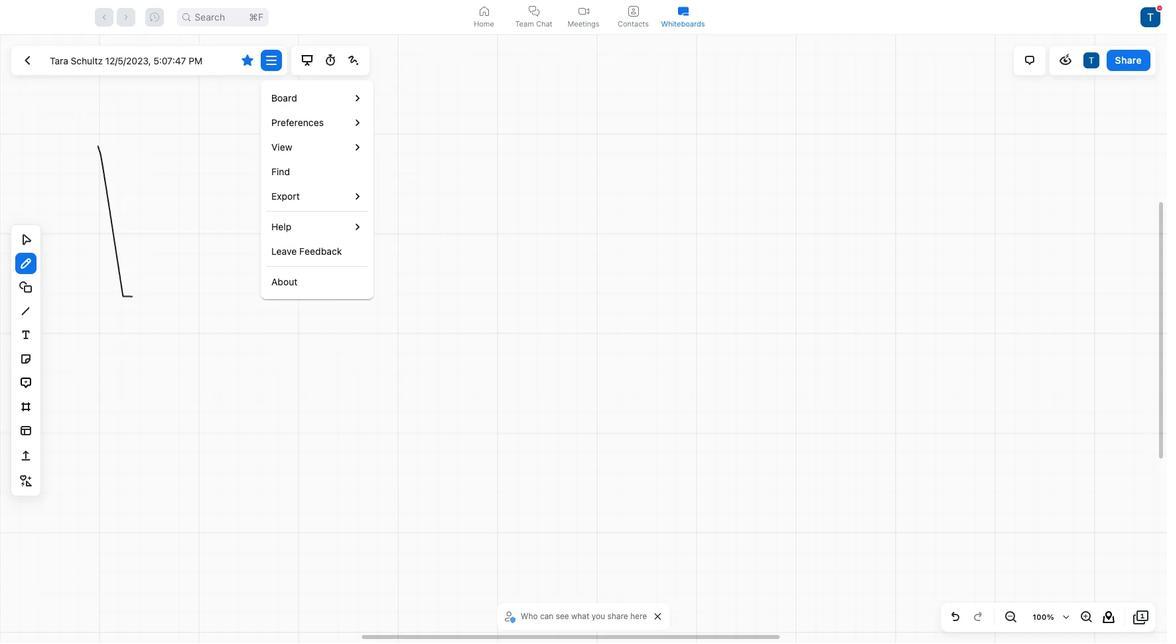 Task type: vqa. For each thing, say whether or not it's contained in the screenshot.
Bulleted List (⇧⌘8) icon
no



Task type: describe. For each thing, give the bounding box(es) containing it.
do not disturb image
[[1158, 5, 1163, 10]]

tab list containing home
[[459, 0, 708, 34]]

magnifier image
[[183, 13, 191, 21]]

profile contact image
[[628, 6, 639, 16]]

home
[[474, 19, 495, 28]]

contacts
[[618, 19, 649, 28]]

whiteboard small image
[[678, 6, 689, 16]]

contacts button
[[609, 0, 659, 34]]

magnifier image
[[183, 13, 191, 21]]

search
[[195, 11, 225, 22]]

do not disturb image
[[1158, 5, 1163, 10]]

meetings button
[[559, 0, 609, 34]]

⌘f
[[249, 11, 264, 22]]

whiteboards
[[662, 19, 705, 28]]

team chat
[[516, 19, 553, 28]]

avatar image
[[1141, 7, 1161, 27]]

meetings
[[568, 19, 600, 28]]



Task type: locate. For each thing, give the bounding box(es) containing it.
team chat button
[[509, 0, 559, 34]]

team chat image
[[529, 6, 539, 16], [529, 6, 539, 16]]

whiteboard small image
[[678, 6, 689, 16]]

home small image
[[479, 6, 490, 16], [479, 6, 490, 16]]

home button
[[459, 0, 509, 34]]

video on image
[[579, 6, 589, 16], [579, 6, 589, 16]]

chat
[[536, 19, 553, 28]]

whiteboards button
[[659, 0, 708, 34]]

tab list
[[459, 0, 708, 34]]

profile contact image
[[628, 6, 639, 16]]

team
[[516, 19, 534, 28]]



